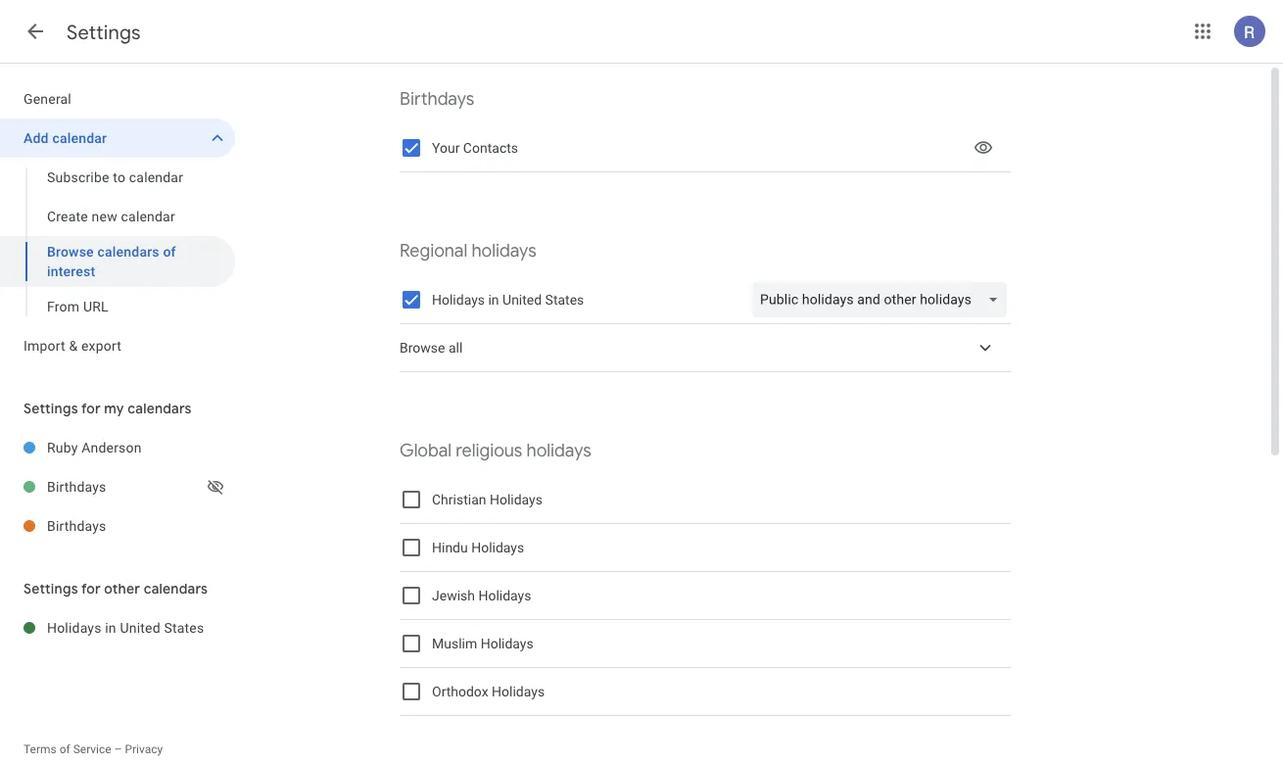 Task type: locate. For each thing, give the bounding box(es) containing it.
holidays for jewish holidays
[[479, 588, 531, 604]]

1 vertical spatial in
[[105, 620, 116, 636]]

import & export
[[24, 338, 122, 354]]

your
[[432, 140, 460, 156]]

holidays right religious
[[527, 439, 592, 462]]

orthodox holidays
[[432, 684, 545, 700]]

calendars
[[97, 243, 159, 260], [128, 400, 192, 417], [144, 580, 208, 598]]

calendar right new
[[121, 208, 175, 224]]

2 vertical spatial calendar
[[121, 208, 175, 224]]

0 vertical spatial in
[[488, 292, 499, 308]]

in
[[488, 292, 499, 308], [105, 620, 116, 636]]

None field
[[752, 282, 1015, 317]]

0 vertical spatial calendar
[[52, 130, 107, 146]]

for left other at the left bottom of the page
[[81, 580, 101, 598]]

tree containing general
[[0, 79, 235, 365]]

add
[[24, 130, 49, 146]]

birthdays link
[[47, 467, 204, 507], [47, 507, 235, 546]]

tree
[[0, 79, 235, 365]]

holidays right orthodox
[[492, 684, 545, 700]]

calendar right to
[[129, 169, 183, 185]]

1 horizontal spatial holidays in united states
[[432, 292, 584, 308]]

group containing subscribe to calendar
[[0, 158, 235, 326]]

group
[[0, 158, 235, 326]]

go back image
[[24, 20, 47, 43]]

0 vertical spatial united
[[503, 292, 542, 308]]

0 vertical spatial holidays
[[472, 240, 537, 262]]

0 horizontal spatial holidays in united states
[[47, 620, 204, 636]]

holidays right hindu
[[471, 540, 524, 556]]

for
[[81, 400, 101, 417], [81, 580, 101, 598]]

birthdays link down anderson
[[47, 467, 204, 507]]

1 for from the top
[[81, 400, 101, 417]]

holidays in united states down regional holidays
[[432, 292, 584, 308]]

1 vertical spatial of
[[59, 743, 70, 756]]

holidays in united states down other at the left bottom of the page
[[47, 620, 204, 636]]

2 birthdays link from the top
[[47, 507, 235, 546]]

holidays right regional
[[472, 240, 537, 262]]

browse
[[47, 243, 94, 260], [400, 340, 445, 356]]

2 for from the top
[[81, 580, 101, 598]]

1 vertical spatial holidays in united states
[[47, 620, 204, 636]]

united
[[503, 292, 542, 308], [120, 620, 160, 636]]

in down settings for other calendars
[[105, 620, 116, 636]]

muslim holidays
[[432, 636, 534, 652]]

1 vertical spatial united
[[120, 620, 160, 636]]

holidays right the jewish at the left bottom of the page
[[479, 588, 531, 604]]

0 vertical spatial for
[[81, 400, 101, 417]]

all
[[449, 340, 463, 356]]

birthdays tree item
[[0, 467, 235, 507], [0, 507, 235, 546]]

settings left other at the left bottom of the page
[[24, 580, 78, 598]]

0 horizontal spatial united
[[120, 620, 160, 636]]

0 vertical spatial browse
[[47, 243, 94, 260]]

calendars right my at the bottom of page
[[128, 400, 192, 417]]

settings for settings
[[67, 20, 141, 45]]

for left my at the bottom of page
[[81, 400, 101, 417]]

holidays in united states
[[432, 292, 584, 308], [47, 620, 204, 636]]

browse up interest
[[47, 243, 94, 260]]

jewish holidays
[[432, 588, 531, 604]]

my
[[104, 400, 124, 417]]

terms
[[24, 743, 57, 756]]

general
[[24, 91, 71, 107]]

settings up ruby
[[24, 400, 78, 417]]

birthdays tree item down anderson
[[0, 467, 235, 507]]

united down other at the left bottom of the page
[[120, 620, 160, 636]]

1 vertical spatial for
[[81, 580, 101, 598]]

birthdays
[[400, 88, 475, 110], [47, 479, 106, 495], [47, 518, 106, 534]]

anderson
[[82, 439, 142, 456]]

1 horizontal spatial of
[[163, 243, 176, 260]]

of
[[163, 243, 176, 260], [59, 743, 70, 756]]

holidays up all in the top of the page
[[432, 292, 485, 308]]

calendars inside browse calendars of interest
[[97, 243, 159, 260]]

0 vertical spatial states
[[545, 292, 584, 308]]

1 vertical spatial settings
[[24, 400, 78, 417]]

in down regional holidays
[[488, 292, 499, 308]]

2 vertical spatial birthdays
[[47, 518, 106, 534]]

settings right 'go back' icon
[[67, 20, 141, 45]]

0 horizontal spatial in
[[105, 620, 116, 636]]

0 horizontal spatial browse
[[47, 243, 94, 260]]

holidays for hindu holidays
[[471, 540, 524, 556]]

calendars down create new calendar
[[97, 243, 159, 260]]

united down regional holidays
[[503, 292, 542, 308]]

orthodox
[[432, 684, 489, 700]]

global
[[400, 439, 452, 462]]

holidays in united states tree item
[[0, 608, 235, 648]]

birthdays up settings for other calendars
[[47, 518, 106, 534]]

terms of service link
[[24, 743, 111, 756]]

states inside tree item
[[164, 620, 204, 636]]

1 horizontal spatial browse
[[400, 340, 445, 356]]

of down create new calendar
[[163, 243, 176, 260]]

calendar for subscribe to calendar
[[129, 169, 183, 185]]

from url
[[47, 298, 108, 314]]

export
[[81, 338, 122, 354]]

holidays in united states inside tree item
[[47, 620, 204, 636]]

jewish
[[432, 588, 475, 604]]

religious
[[456, 439, 523, 462]]

0 vertical spatial of
[[163, 243, 176, 260]]

holidays up orthodox holidays
[[481, 636, 534, 652]]

calendar up subscribe in the top of the page
[[52, 130, 107, 146]]

1 vertical spatial calendars
[[128, 400, 192, 417]]

settings
[[67, 20, 141, 45], [24, 400, 78, 417], [24, 580, 78, 598]]

browse all
[[400, 340, 463, 356]]

holidays
[[472, 240, 537, 262], [527, 439, 592, 462]]

your contacts
[[432, 140, 518, 156]]

privacy
[[125, 743, 163, 756]]

1 birthdays tree item from the top
[[0, 467, 235, 507]]

0 horizontal spatial states
[[164, 620, 204, 636]]

1 vertical spatial calendar
[[129, 169, 183, 185]]

in inside tree item
[[105, 620, 116, 636]]

service
[[73, 743, 111, 756]]

holidays
[[432, 292, 485, 308], [490, 492, 543, 508], [471, 540, 524, 556], [479, 588, 531, 604], [47, 620, 102, 636], [481, 636, 534, 652], [492, 684, 545, 700]]

settings for my calendars tree
[[0, 428, 235, 546]]

birthdays up your
[[400, 88, 475, 110]]

calendars up holidays in united states link
[[144, 580, 208, 598]]

1 vertical spatial browse
[[400, 340, 445, 356]]

add calendar
[[24, 130, 107, 146]]

browse inside tree item
[[400, 340, 445, 356]]

holidays down global religious holidays
[[490, 492, 543, 508]]

holidays inside tree item
[[47, 620, 102, 636]]

2 vertical spatial settings
[[24, 580, 78, 598]]

browse inside browse calendars of interest
[[47, 243, 94, 260]]

calendar inside tree item
[[52, 130, 107, 146]]

calendar
[[52, 130, 107, 146], [129, 169, 183, 185], [121, 208, 175, 224]]

muslim
[[432, 636, 477, 652]]

birthdays link up other at the left bottom of the page
[[47, 507, 235, 546]]

0 vertical spatial calendars
[[97, 243, 159, 260]]

browse left all in the top of the page
[[400, 340, 445, 356]]

ruby anderson
[[47, 439, 142, 456]]

0 vertical spatial holidays in united states
[[432, 292, 584, 308]]

of right terms
[[59, 743, 70, 756]]

import
[[24, 338, 65, 354]]

2 vertical spatial calendars
[[144, 580, 208, 598]]

holidays down settings for other calendars
[[47, 620, 102, 636]]

2 birthdays tree item from the top
[[0, 507, 235, 546]]

birthdays tree item up settings for other calendars
[[0, 507, 235, 546]]

1 birthdays link from the top
[[47, 467, 204, 507]]

birthdays down ruby
[[47, 479, 106, 495]]

states
[[545, 292, 584, 308], [164, 620, 204, 636]]

0 vertical spatial settings
[[67, 20, 141, 45]]

1 vertical spatial states
[[164, 620, 204, 636]]

christian holidays
[[432, 492, 543, 508]]

1 vertical spatial birthdays
[[47, 479, 106, 495]]

ruby
[[47, 439, 78, 456]]



Task type: vqa. For each thing, say whether or not it's contained in the screenshot.
only
no



Task type: describe. For each thing, give the bounding box(es) containing it.
0 horizontal spatial of
[[59, 743, 70, 756]]

calendar for create new calendar
[[121, 208, 175, 224]]

settings for settings for other calendars
[[24, 580, 78, 598]]

holidays in united states link
[[47, 608, 235, 648]]

holidays for orthodox holidays
[[492, 684, 545, 700]]

calendars for my
[[128, 400, 192, 417]]

to
[[113, 169, 126, 185]]

settings for other calendars
[[24, 580, 208, 598]]

birthdays for 1st birthdays link from the top of the settings for my calendars tree
[[47, 479, 106, 495]]

birthdays for first birthdays link from the bottom
[[47, 518, 106, 534]]

add calendar tree item
[[0, 119, 235, 158]]

from
[[47, 298, 80, 314]]

regional holidays
[[400, 240, 537, 262]]

ruby anderson tree item
[[0, 428, 235, 467]]

calendars for other
[[144, 580, 208, 598]]

new
[[92, 208, 117, 224]]

subscribe
[[47, 169, 109, 185]]

global religious holidays
[[400, 439, 592, 462]]

&
[[69, 338, 78, 354]]

terms of service – privacy
[[24, 743, 163, 756]]

–
[[114, 743, 122, 756]]

holidays for muslim holidays
[[481, 636, 534, 652]]

contacts
[[463, 140, 518, 156]]

for for my
[[81, 400, 101, 417]]

browse all tree item
[[400, 324, 1011, 372]]

of inside browse calendars of interest
[[163, 243, 176, 260]]

1 horizontal spatial united
[[503, 292, 542, 308]]

christian
[[432, 492, 486, 508]]

for for other
[[81, 580, 101, 598]]

other
[[104, 580, 140, 598]]

create
[[47, 208, 88, 224]]

settings heading
[[67, 20, 141, 45]]

create new calendar
[[47, 208, 175, 224]]

1 horizontal spatial states
[[545, 292, 584, 308]]

hindu holidays
[[432, 540, 524, 556]]

browse for browse all
[[400, 340, 445, 356]]

regional
[[400, 240, 468, 262]]

privacy link
[[125, 743, 163, 756]]

settings for my calendars
[[24, 400, 192, 417]]

settings for settings for my calendars
[[24, 400, 78, 417]]

holidays for christian holidays
[[490, 492, 543, 508]]

browse for browse calendars of interest
[[47, 243, 94, 260]]

browse calendars of interest
[[47, 243, 176, 279]]

1 vertical spatial holidays
[[527, 439, 592, 462]]

subscribe to calendar
[[47, 169, 183, 185]]

hindu
[[432, 540, 468, 556]]

1 horizontal spatial in
[[488, 292, 499, 308]]

0 vertical spatial birthdays
[[400, 88, 475, 110]]

united inside tree item
[[120, 620, 160, 636]]

url
[[83, 298, 108, 314]]

interest
[[47, 263, 95, 279]]



